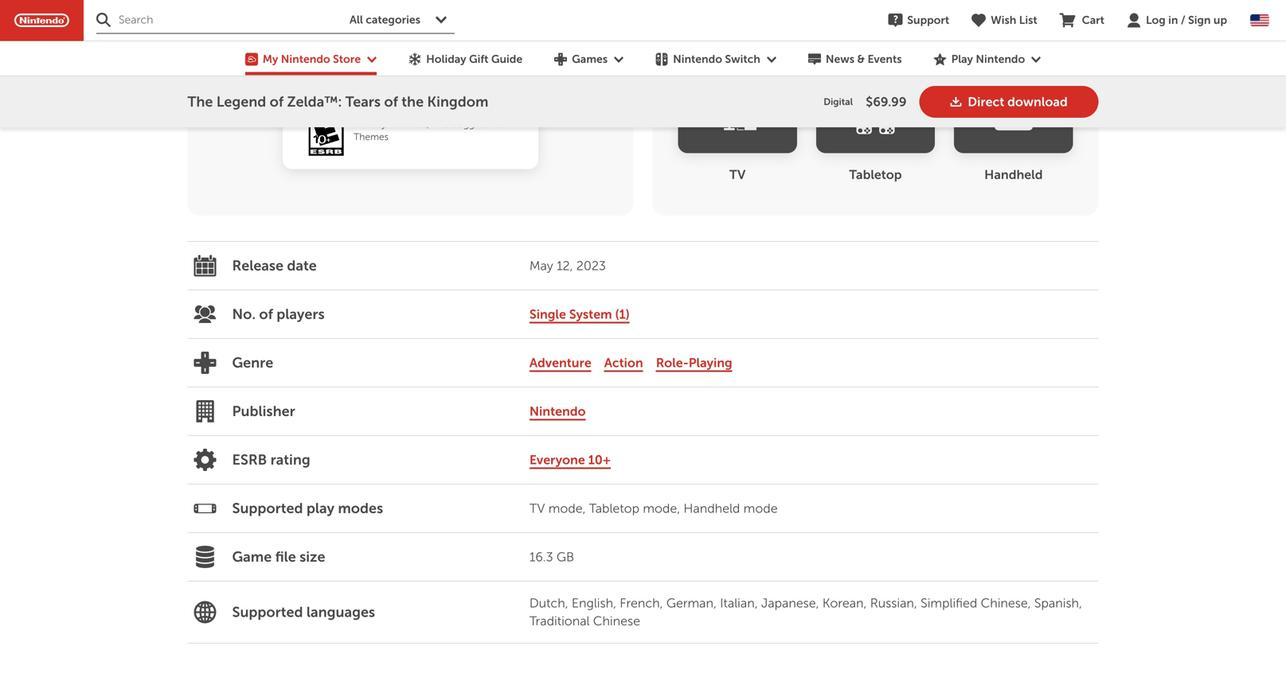 Task type: vqa. For each thing, say whether or not it's contained in the screenshot.
NO. OF PLAYERS
yes



Task type: describe. For each thing, give the bounding box(es) containing it.
news
[[826, 53, 855, 66]]

nintendo down adventure link
[[530, 404, 586, 419]]

english,
[[572, 596, 617, 612]]

16.3
[[530, 550, 553, 565]]

themes
[[354, 131, 389, 143]]

0 vertical spatial modes
[[903, 60, 943, 76]]

supported languages
[[232, 604, 375, 621]]

nintendo switch
[[673, 53, 761, 66]]

german,
[[667, 596, 717, 612]]

japanese,
[[762, 596, 819, 612]]

0 vertical spatial supported play modes
[[809, 60, 943, 76]]

playing
[[689, 356, 733, 371]]

role-playing
[[656, 356, 733, 371]]

guide
[[491, 53, 523, 66]]

supported for tv mode, tabletop mode, handheld mode
[[232, 500, 303, 517]]

release date
[[232, 257, 317, 274]]

0 horizontal spatial esrb
[[232, 452, 267, 469]]

of left the
[[384, 93, 398, 110]]

digital
[[824, 96, 853, 108]]

chinese,
[[981, 596, 1031, 612]]

log
[[1146, 14, 1166, 27]]

legend
[[216, 93, 266, 110]]

mild
[[432, 118, 450, 130]]

wish
[[991, 14, 1017, 27]]

1 vertical spatial modes
[[338, 500, 383, 517]]

adventure link
[[530, 354, 592, 372]]

1 horizontal spatial handheld
[[985, 167, 1043, 183]]

cart
[[1082, 14, 1105, 27]]

size
[[300, 549, 325, 566]]

suggestive
[[453, 118, 500, 130]]

nintendo inside dropdown button
[[673, 53, 723, 66]]

list
[[1020, 14, 1038, 27]]

file
[[275, 549, 296, 566]]

date
[[287, 257, 317, 274]]

flag of usa image
[[1251, 14, 1270, 26]]

of right no.
[[259, 306, 273, 323]]

french,
[[620, 596, 663, 612]]

fantasy violence, mild suggestive themes
[[354, 118, 500, 143]]

10+
[[588, 453, 611, 468]]

1 horizontal spatial rating
[[410, 60, 445, 76]]

news & events link
[[799, 42, 912, 77]]

search button
[[96, 12, 343, 28]]

0 horizontal spatial esrb rating
[[232, 452, 310, 469]]

single system (1) link
[[530, 306, 630, 324]]

gb
[[557, 550, 574, 565]]

tears
[[346, 93, 381, 110]]

1 vertical spatial handheld
[[684, 501, 740, 517]]

all categories
[[350, 13, 421, 26]]

games
[[572, 53, 608, 66]]

(1)
[[615, 307, 630, 322]]

my nintendo store
[[263, 53, 361, 66]]

store
[[333, 53, 361, 66]]

dutch,
[[530, 596, 569, 612]]

wish list
[[991, 14, 1038, 27]]

kingdom
[[427, 93, 489, 110]]

single
[[530, 307, 566, 322]]

zelda™:
[[287, 93, 342, 110]]

everyone 10+ link
[[530, 452, 611, 470]]

nintendo right play
[[976, 53, 1026, 66]]

1 vertical spatial tabletop
[[589, 501, 640, 517]]

holiday
[[426, 53, 466, 66]]

0 vertical spatial supported
[[809, 60, 872, 76]]

russian,
[[871, 596, 918, 612]]

everyone 10+
[[530, 453, 611, 468]]

events
[[868, 53, 902, 66]]

my
[[263, 53, 278, 66]]

16.3 gb
[[530, 550, 574, 565]]

role-playing link
[[656, 354, 733, 372]]

all
[[350, 13, 363, 26]]

tv mode, tabletop mode, handheld mode
[[530, 501, 778, 517]]

game file size
[[232, 549, 325, 566]]

role-
[[656, 356, 689, 371]]

nintendo right my
[[281, 53, 330, 66]]

log in / sign up
[[1146, 14, 1228, 27]]

my nintendo store button
[[236, 42, 386, 77]]

gift
[[469, 53, 489, 66]]



Task type: locate. For each thing, give the bounding box(es) containing it.
chinese
[[593, 614, 640, 629]]

support link
[[889, 1, 950, 39]]

languages
[[307, 604, 375, 621]]

0 vertical spatial tv
[[730, 167, 746, 183]]

1 horizontal spatial supported play modes
[[809, 60, 943, 76]]

switch
[[725, 53, 761, 66]]

0 vertical spatial handheld
[[985, 167, 1043, 183]]

spanish,
[[1035, 596, 1083, 612]]

1 mode, from the left
[[549, 501, 586, 517]]

no.
[[232, 306, 256, 323]]

0 horizontal spatial tv
[[530, 501, 545, 517]]

1 horizontal spatial esrb rating
[[376, 60, 445, 76]]

play
[[875, 60, 900, 76], [307, 500, 335, 517]]

nintendo left the switch at right
[[673, 53, 723, 66]]

rating up the
[[410, 60, 445, 76]]

tabletop down $69.99
[[850, 167, 902, 183]]

1 vertical spatial supported play modes
[[232, 500, 383, 517]]

supported up digital
[[809, 60, 872, 76]]

supported play modes up $69.99
[[809, 60, 943, 76]]

the
[[402, 93, 424, 110]]

support
[[908, 14, 950, 27]]

0 vertical spatial esrb
[[376, 60, 407, 76]]

of right legend
[[270, 93, 284, 110]]

0 vertical spatial rating
[[410, 60, 445, 76]]

dutch, english, french, german, italian, japanese, korean, russian, simplified chinese, spanish, traditional chinese
[[530, 596, 1083, 629]]

tv for tv mode, tabletop mode, handheld mode
[[530, 501, 545, 517]]

0 horizontal spatial mode,
[[549, 501, 586, 517]]

release
[[232, 257, 284, 274]]

2 mode, from the left
[[643, 501, 680, 517]]

modes
[[903, 60, 943, 76], [338, 500, 383, 517]]

adventure
[[530, 356, 592, 371]]

no. of players
[[232, 306, 325, 323]]

esrb up the
[[376, 60, 407, 76]]

play
[[952, 53, 974, 66]]

0 horizontal spatial supported play modes
[[232, 500, 383, 517]]

everyone
[[530, 453, 585, 468]]

in
[[1169, 14, 1179, 27]]

tabletop
[[850, 167, 902, 183], [589, 501, 640, 517]]

categories
[[366, 13, 421, 26]]

0 horizontal spatial play
[[307, 500, 335, 517]]

1 vertical spatial supported
[[232, 500, 303, 517]]

play right &
[[875, 60, 900, 76]]

0 horizontal spatial modes
[[338, 500, 383, 517]]

mode
[[744, 501, 778, 517]]

0 vertical spatial tabletop
[[850, 167, 902, 183]]

the legend of zelda™: tears of the kingdom
[[188, 93, 489, 110]]

fantasy violence, mild suggestive themes link
[[283, 90, 539, 169]]

mode,
[[549, 501, 586, 517], [643, 501, 680, 517]]

0 vertical spatial esrb rating
[[376, 60, 445, 76]]

&
[[858, 53, 865, 66]]

supported play modes up the size
[[232, 500, 383, 517]]

fantasy
[[354, 118, 386, 130]]

supported for dutch, english, french, german, italian, japanese, korean, russian, simplified chinese, spanish, traditional chinese
[[232, 604, 303, 621]]

1 horizontal spatial tv
[[730, 167, 746, 183]]

1 vertical spatial esrb
[[232, 452, 267, 469]]

everyone 10+ image
[[308, 103, 344, 157], [308, 103, 344, 157]]

of
[[270, 93, 284, 110], [384, 93, 398, 110], [259, 306, 273, 323]]

2023
[[577, 258, 606, 274]]

1 horizontal spatial mode,
[[643, 501, 680, 517]]

italian,
[[720, 596, 758, 612]]

supported up game file size
[[232, 500, 303, 517]]

may 12, 2023
[[530, 258, 606, 274]]

esrb down publisher
[[232, 452, 267, 469]]

handheld
[[985, 167, 1043, 183], [684, 501, 740, 517]]

0 horizontal spatial rating
[[271, 452, 310, 469]]

12,
[[557, 258, 573, 274]]

search
[[119, 13, 153, 26]]

rating down publisher
[[271, 452, 310, 469]]

1 horizontal spatial tabletop
[[850, 167, 902, 183]]

esrb rating down publisher
[[232, 452, 310, 469]]

system
[[569, 307, 612, 322]]

nintendo
[[281, 53, 330, 66], [673, 53, 723, 66], [976, 53, 1026, 66], [530, 404, 586, 419]]

1 horizontal spatial esrb
[[376, 60, 407, 76]]

traditional
[[530, 614, 590, 629]]

1 horizontal spatial modes
[[903, 60, 943, 76]]

up
[[1214, 14, 1228, 27]]

0 horizontal spatial handheld
[[684, 501, 740, 517]]

$69.99
[[866, 94, 907, 109]]

cart link
[[1060, 1, 1105, 39]]

korean,
[[823, 596, 867, 612]]

/
[[1181, 14, 1186, 27]]

supported down game file size
[[232, 604, 303, 621]]

2 vertical spatial supported
[[232, 604, 303, 621]]

simplified
[[921, 596, 978, 612]]

supported play modes
[[809, 60, 943, 76], [232, 500, 383, 517]]

play up the size
[[307, 500, 335, 517]]

0 horizontal spatial tabletop
[[589, 501, 640, 517]]

1 vertical spatial play
[[307, 500, 335, 517]]

1 horizontal spatial play
[[875, 60, 900, 76]]

nintendo link
[[530, 403, 586, 421]]

genre
[[232, 355, 273, 372]]

action link
[[604, 354, 644, 372]]

game
[[232, 549, 272, 566]]

esrb rating up the
[[376, 60, 445, 76]]

tv for tv
[[730, 167, 746, 183]]

action
[[604, 356, 644, 371]]

1 vertical spatial esrb rating
[[232, 452, 310, 469]]

play nintendo
[[952, 53, 1026, 66]]

games button
[[545, 42, 633, 77]]

publisher
[[232, 403, 295, 420]]

wish list link
[[972, 1, 1038, 39]]

1 vertical spatial rating
[[271, 452, 310, 469]]

sign
[[1189, 14, 1211, 27]]

violence,
[[389, 118, 429, 130]]

1 vertical spatial tv
[[530, 501, 545, 517]]

0 vertical spatial play
[[875, 60, 900, 76]]

tabletop down 10+
[[589, 501, 640, 517]]

holiday gift guide
[[426, 53, 523, 66]]

single system (1)
[[530, 307, 630, 322]]

players
[[277, 306, 325, 323]]

may
[[530, 258, 554, 274]]

nintendo switch button
[[646, 42, 786, 77]]

log in / sign up button
[[1127, 2, 1228, 39]]

play nintendo button
[[925, 42, 1051, 77]]



